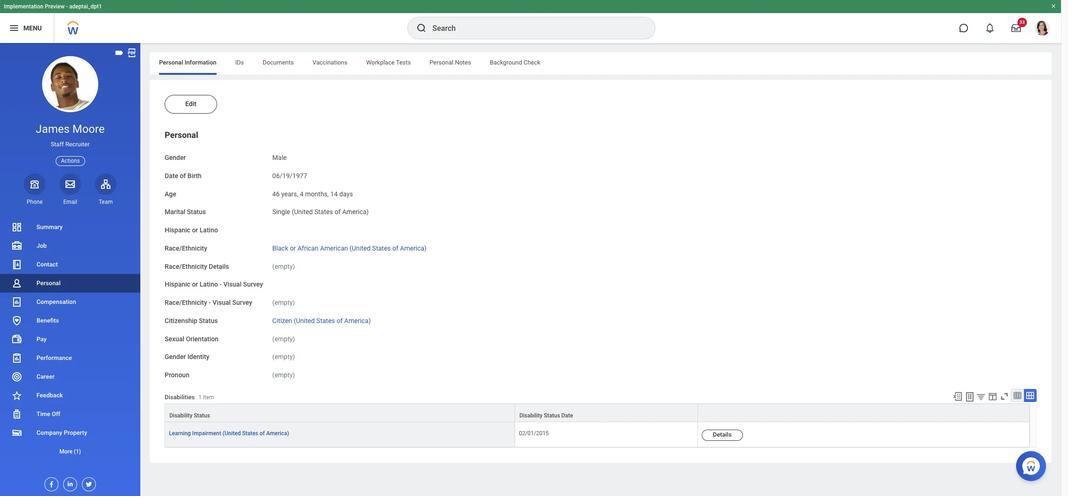 Task type: describe. For each thing, give the bounding box(es) containing it.
disability status button
[[165, 404, 515, 422]]

14
[[331, 190, 338, 198]]

feedback
[[37, 392, 63, 399]]

african
[[298, 245, 319, 252]]

email
[[63, 199, 77, 205]]

personal button
[[165, 130, 198, 140]]

pronoun
[[165, 372, 190, 379]]

citizen (united states of america)
[[273, 317, 371, 325]]

more
[[59, 449, 72, 456]]

workplace
[[366, 59, 395, 66]]

(empty) for orientation
[[273, 335, 295, 343]]

career
[[37, 374, 55, 381]]

menu button
[[0, 13, 54, 43]]

company property
[[37, 430, 87, 437]]

hispanic or latino - visual survey
[[165, 281, 263, 289]]

(empty) for -
[[273, 299, 295, 307]]

status for disability status
[[194, 413, 210, 419]]

vaccinations
[[313, 59, 348, 66]]

latino for hispanic or latino - visual survey
[[200, 281, 218, 289]]

background check
[[490, 59, 541, 66]]

date of birth
[[165, 172, 202, 180]]

click to view/edit grid preferences image
[[988, 392, 999, 402]]

export to excel image
[[953, 392, 964, 402]]

details button
[[702, 430, 743, 441]]

contact
[[37, 261, 58, 268]]

date of birth element
[[273, 167, 307, 180]]

46
[[273, 190, 280, 198]]

disability status date
[[520, 413, 573, 419]]

race/ethnicity for race/ethnicity details
[[165, 263, 207, 270]]

02/01/2015
[[519, 431, 549, 437]]

citizenship status
[[165, 317, 218, 325]]

check
[[524, 59, 541, 66]]

(united inside marital status element
[[292, 208, 313, 216]]

inbox large image
[[1012, 23, 1022, 33]]

race/ethnicity details
[[165, 263, 229, 270]]

33 button
[[1007, 18, 1028, 38]]

row containing disability status
[[165, 404, 1030, 423]]

learning
[[169, 431, 191, 437]]

fullscreen image
[[1000, 392, 1010, 402]]

performance
[[37, 355, 72, 362]]

adeptai_dpt1
[[69, 3, 102, 10]]

disability for disability status
[[169, 413, 193, 419]]

mail image
[[65, 179, 76, 190]]

learning impairment (united states of america)
[[169, 431, 289, 437]]

(empty) for details
[[273, 263, 295, 270]]

06/19/1977
[[273, 172, 307, 180]]

of inside marital status element
[[335, 208, 341, 216]]

orientation
[[186, 335, 219, 343]]

company
[[37, 430, 62, 437]]

preview
[[45, 3, 65, 10]]

pay link
[[0, 331, 140, 349]]

personal for personal notes
[[430, 59, 454, 66]]

phone button
[[24, 174, 45, 206]]

staff
[[51, 141, 64, 148]]

america) inside details row
[[266, 431, 289, 437]]

career link
[[0, 368, 140, 387]]

job image
[[11, 241, 22, 252]]

0 vertical spatial survey
[[243, 281, 263, 289]]

feedback link
[[0, 387, 140, 405]]

linkedin image
[[64, 478, 74, 488]]

black
[[273, 245, 289, 252]]

workplace tests
[[366, 59, 411, 66]]

select to filter grid data image
[[977, 392, 987, 402]]

or for hispanic or latino
[[192, 227, 198, 234]]

phone james moore element
[[24, 198, 45, 206]]

details inside "details" "button"
[[713, 432, 732, 439]]

race/ethnicity - visual survey
[[165, 299, 252, 307]]

disabilities 1 item
[[165, 394, 214, 401]]

gender for gender identity
[[165, 354, 186, 361]]

profile logan mcneil image
[[1036, 21, 1051, 37]]

(united right citizen
[[294, 317, 315, 325]]

compensation
[[37, 299, 76, 306]]

personal inside "link"
[[37, 280, 61, 287]]

america) inside "link"
[[400, 245, 427, 252]]

(united inside details row
[[223, 431, 241, 437]]

implementation preview -   adeptai_dpt1
[[4, 3, 102, 10]]

export to worksheets image
[[965, 392, 976, 403]]

details inside personal 'group'
[[209, 263, 229, 270]]

age
[[165, 190, 176, 198]]

expand table image
[[1026, 391, 1036, 401]]

(united inside "link"
[[350, 245, 371, 252]]

2 horizontal spatial -
[[220, 281, 222, 289]]

implementation
[[4, 3, 43, 10]]

birth
[[188, 172, 202, 180]]

notifications large image
[[986, 23, 995, 33]]

marital status
[[165, 208, 206, 216]]

edit button
[[165, 95, 217, 114]]

months,
[[305, 190, 329, 198]]

of inside "link"
[[393, 245, 399, 252]]

or for black or african american (united states of america)
[[290, 245, 296, 252]]

- inside the menu banner
[[66, 3, 68, 10]]

0 vertical spatial visual
[[224, 281, 242, 289]]

hispanic for hispanic or latino
[[165, 227, 191, 234]]

of inside details row
[[260, 431, 265, 437]]

performance link
[[0, 349, 140, 368]]

(empty) for identity
[[273, 354, 295, 361]]

gender for gender
[[165, 154, 186, 162]]

feedback image
[[11, 390, 22, 402]]

male
[[273, 154, 287, 162]]

property
[[64, 430, 87, 437]]

menu
[[23, 24, 42, 32]]

more (1) button
[[0, 443, 140, 462]]

(1)
[[74, 449, 81, 456]]

race/ethnicity for race/ethnicity - visual survey
[[165, 299, 207, 307]]

personal information
[[159, 59, 217, 66]]

details row
[[165, 423, 1030, 448]]

list containing summary
[[0, 218, 140, 462]]

american
[[320, 245, 348, 252]]

5 (empty) from the top
[[273, 372, 295, 379]]

actions
[[61, 158, 80, 164]]

phone image
[[28, 179, 41, 190]]

1
[[199, 395, 202, 401]]

disability for disability status date
[[520, 413, 543, 419]]

ids
[[235, 59, 244, 66]]

james
[[36, 123, 70, 136]]

marital
[[165, 208, 185, 216]]

table image
[[1014, 391, 1023, 401]]

background
[[490, 59, 523, 66]]

summary
[[37, 224, 63, 231]]



Task type: vqa. For each thing, say whether or not it's contained in the screenshot.


Task type: locate. For each thing, give the bounding box(es) containing it.
33
[[1020, 20, 1026, 25]]

1 vertical spatial or
[[290, 245, 296, 252]]

status down "race/ethnicity - visual survey" on the left of page
[[199, 317, 218, 325]]

1 vertical spatial visual
[[213, 299, 231, 307]]

years,
[[282, 190, 298, 198]]

1 vertical spatial survey
[[232, 299, 252, 307]]

date up details row on the bottom of page
[[562, 413, 573, 419]]

3 race/ethnicity from the top
[[165, 299, 207, 307]]

navigation pane region
[[0, 43, 140, 497]]

0 vertical spatial or
[[192, 227, 198, 234]]

0 vertical spatial race/ethnicity
[[165, 245, 207, 252]]

1 horizontal spatial disability
[[520, 413, 543, 419]]

phone
[[27, 199, 43, 205]]

4 (empty) from the top
[[273, 354, 295, 361]]

time off
[[37, 411, 60, 418]]

latino up "race/ethnicity - visual survey" on the left of page
[[200, 281, 218, 289]]

recruiter
[[65, 141, 90, 148]]

toolbar
[[949, 389, 1037, 404]]

gender up date of birth
[[165, 154, 186, 162]]

actions button
[[56, 156, 85, 166]]

2 disability from the left
[[520, 413, 543, 419]]

states inside marital status element
[[315, 208, 333, 216]]

-
[[66, 3, 68, 10], [220, 281, 222, 289], [209, 299, 211, 307]]

black or african american (united states of america) link
[[273, 243, 427, 252]]

details
[[209, 263, 229, 270], [713, 432, 732, 439]]

1 disability from the left
[[169, 413, 193, 419]]

3 (empty) from the top
[[273, 335, 295, 343]]

or inside "link"
[[290, 245, 296, 252]]

0 vertical spatial -
[[66, 3, 68, 10]]

age element
[[273, 185, 353, 199]]

black or african american (united states of america)
[[273, 245, 427, 252]]

job link
[[0, 237, 140, 256]]

off
[[52, 411, 60, 418]]

view team image
[[100, 179, 111, 190]]

team james moore element
[[95, 198, 117, 206]]

(united down 4
[[292, 208, 313, 216]]

personal inside 'group'
[[165, 130, 198, 140]]

of
[[180, 172, 186, 180], [335, 208, 341, 216], [393, 245, 399, 252], [337, 317, 343, 325], [260, 431, 265, 437]]

summary link
[[0, 218, 140, 237]]

date
[[165, 172, 178, 180], [562, 413, 573, 419]]

states
[[315, 208, 333, 216], [372, 245, 391, 252], [317, 317, 335, 325], [242, 431, 258, 437]]

race/ethnicity down hispanic or latino
[[165, 245, 207, 252]]

disability up learning
[[169, 413, 193, 419]]

- up "race/ethnicity - visual survey" on the left of page
[[220, 281, 222, 289]]

personal group
[[165, 130, 1037, 381]]

1 vertical spatial race/ethnicity
[[165, 263, 207, 270]]

1 vertical spatial hispanic
[[165, 281, 191, 289]]

learning impairment (united states of america) link
[[169, 429, 289, 437]]

time off link
[[0, 405, 140, 424]]

male element
[[273, 152, 287, 162]]

1 horizontal spatial date
[[562, 413, 573, 419]]

gender down sexual
[[165, 354, 186, 361]]

1 gender from the top
[[165, 154, 186, 162]]

survey
[[243, 281, 263, 289], [232, 299, 252, 307]]

visual up "race/ethnicity - visual survey" on the left of page
[[224, 281, 242, 289]]

disability up 02/01/2015
[[520, 413, 543, 419]]

personal down edit button
[[165, 130, 198, 140]]

status
[[187, 208, 206, 216], [199, 317, 218, 325], [194, 413, 210, 419], [544, 413, 560, 419]]

item
[[203, 395, 214, 401]]

career image
[[11, 372, 22, 383]]

moore
[[72, 123, 105, 136]]

contact image
[[11, 259, 22, 271]]

team link
[[95, 174, 117, 206]]

personal for personal information
[[159, 59, 183, 66]]

time off image
[[11, 409, 22, 420]]

status for disability status date
[[544, 413, 560, 419]]

disability status
[[169, 413, 210, 419]]

visual
[[224, 281, 242, 289], [213, 299, 231, 307]]

hispanic down race/ethnicity details
[[165, 281, 191, 289]]

2 hispanic from the top
[[165, 281, 191, 289]]

1 race/ethnicity from the top
[[165, 245, 207, 252]]

2 gender from the top
[[165, 354, 186, 361]]

2 (empty) from the top
[[273, 299, 295, 307]]

edit
[[185, 100, 197, 108]]

(united right the impairment
[[223, 431, 241, 437]]

impairment
[[192, 431, 221, 437]]

citizen (united states of america) link
[[273, 315, 371, 325]]

citizenship
[[165, 317, 197, 325]]

personal link
[[0, 274, 140, 293]]

date up age
[[165, 172, 178, 180]]

(united right american
[[350, 245, 371, 252]]

4
[[300, 190, 304, 198]]

1 horizontal spatial -
[[209, 299, 211, 307]]

1 vertical spatial latino
[[200, 281, 218, 289]]

latino down marital status
[[200, 227, 218, 234]]

2 vertical spatial or
[[192, 281, 198, 289]]

0 horizontal spatial date
[[165, 172, 178, 180]]

days
[[340, 190, 353, 198]]

status up 02/01/2015
[[544, 413, 560, 419]]

company property link
[[0, 424, 140, 443]]

1 vertical spatial details
[[713, 432, 732, 439]]

visual down hispanic or latino - visual survey
[[213, 299, 231, 307]]

race/ethnicity up citizenship on the left of page
[[165, 299, 207, 307]]

single
[[273, 208, 290, 216]]

states inside details row
[[242, 431, 258, 437]]

facebook image
[[45, 478, 55, 489]]

more (1) button
[[0, 447, 140, 458]]

sexual
[[165, 335, 184, 343]]

0 horizontal spatial disability
[[169, 413, 193, 419]]

justify image
[[8, 22, 20, 34]]

view printable version (pdf) image
[[127, 48, 137, 58]]

hispanic
[[165, 227, 191, 234], [165, 281, 191, 289]]

or for hispanic or latino - visual survey
[[192, 281, 198, 289]]

tests
[[396, 59, 411, 66]]

tag image
[[114, 48, 125, 58]]

compensation image
[[11, 297, 22, 308]]

1 vertical spatial date
[[562, 413, 573, 419]]

race/ethnicity for race/ethnicity
[[165, 245, 207, 252]]

or down race/ethnicity details
[[192, 281, 198, 289]]

0 horizontal spatial -
[[66, 3, 68, 10]]

america) inside marital status element
[[342, 208, 369, 216]]

single (united states of america)
[[273, 208, 369, 216]]

date inside popup button
[[562, 413, 573, 419]]

1 hispanic from the top
[[165, 227, 191, 234]]

2 vertical spatial race/ethnicity
[[165, 299, 207, 307]]

benefits link
[[0, 312, 140, 331]]

0 vertical spatial date
[[165, 172, 178, 180]]

citizen
[[273, 317, 292, 325]]

time
[[37, 411, 50, 418]]

hispanic or latino
[[165, 227, 218, 234]]

personal left information
[[159, 59, 183, 66]]

(empty)
[[273, 263, 295, 270], [273, 299, 295, 307], [273, 335, 295, 343], [273, 354, 295, 361], [273, 372, 295, 379]]

or down marital status
[[192, 227, 198, 234]]

gender
[[165, 154, 186, 162], [165, 354, 186, 361]]

0 horizontal spatial details
[[209, 263, 229, 270]]

performance image
[[11, 353, 22, 364]]

twitter image
[[82, 478, 93, 489]]

states inside "link"
[[372, 245, 391, 252]]

personal down contact
[[37, 280, 61, 287]]

1 vertical spatial -
[[220, 281, 222, 289]]

or right black
[[290, 245, 296, 252]]

46 years, 4 months, 14 days
[[273, 190, 353, 198]]

1 horizontal spatial details
[[713, 432, 732, 439]]

status down 1
[[194, 413, 210, 419]]

1 vertical spatial gender
[[165, 354, 186, 361]]

latino for hispanic or latino
[[200, 227, 218, 234]]

pay image
[[11, 334, 22, 346]]

summary image
[[11, 222, 22, 233]]

Search Workday  search field
[[433, 18, 636, 38]]

hispanic down marital
[[165, 227, 191, 234]]

notes
[[455, 59, 471, 66]]

gender identity
[[165, 354, 210, 361]]

personal
[[159, 59, 183, 66], [430, 59, 454, 66], [165, 130, 198, 140], [37, 280, 61, 287]]

hispanic for hispanic or latino - visual survey
[[165, 281, 191, 289]]

email james moore element
[[59, 198, 81, 206]]

status up hispanic or latino
[[187, 208, 206, 216]]

list
[[0, 218, 140, 462]]

row
[[165, 404, 1030, 423]]

1 latino from the top
[[200, 227, 218, 234]]

2 latino from the top
[[200, 281, 218, 289]]

personal left notes
[[430, 59, 454, 66]]

menu banner
[[0, 0, 1062, 43]]

compensation link
[[0, 293, 140, 312]]

team
[[99, 199, 113, 205]]

race/ethnicity up hispanic or latino - visual survey
[[165, 263, 207, 270]]

- down hispanic or latino - visual survey
[[209, 299, 211, 307]]

tab list containing personal information
[[150, 52, 1052, 75]]

search image
[[416, 22, 427, 34]]

documents
[[263, 59, 294, 66]]

tab list
[[150, 52, 1052, 75]]

status for citizenship status
[[199, 317, 218, 325]]

sexual orientation
[[165, 335, 219, 343]]

disability status date button
[[516, 404, 698, 422]]

0 vertical spatial hispanic
[[165, 227, 191, 234]]

1 (empty) from the top
[[273, 263, 295, 270]]

marital status element
[[273, 203, 369, 217]]

0 vertical spatial gender
[[165, 154, 186, 162]]

email button
[[59, 174, 81, 206]]

date inside personal 'group'
[[165, 172, 178, 180]]

information
[[185, 59, 217, 66]]

0 vertical spatial details
[[209, 263, 229, 270]]

company property image
[[11, 428, 22, 439]]

more (1)
[[59, 449, 81, 456]]

benefits image
[[11, 316, 22, 327]]

pay
[[37, 336, 47, 343]]

america)
[[342, 208, 369, 216], [400, 245, 427, 252], [344, 317, 371, 325], [266, 431, 289, 437]]

disabilities
[[165, 394, 195, 401]]

personal for the personal 'button'
[[165, 130, 198, 140]]

job
[[37, 243, 47, 250]]

james moore
[[36, 123, 105, 136]]

status for marital status
[[187, 208, 206, 216]]

2 vertical spatial -
[[209, 299, 211, 307]]

benefits
[[37, 317, 59, 324]]

staff recruiter
[[51, 141, 90, 148]]

2 race/ethnicity from the top
[[165, 263, 207, 270]]

personal notes
[[430, 59, 471, 66]]

personal image
[[11, 278, 22, 289]]

- right the preview
[[66, 3, 68, 10]]

contact link
[[0, 256, 140, 274]]

0 vertical spatial latino
[[200, 227, 218, 234]]

close environment banner image
[[1052, 3, 1057, 9]]



